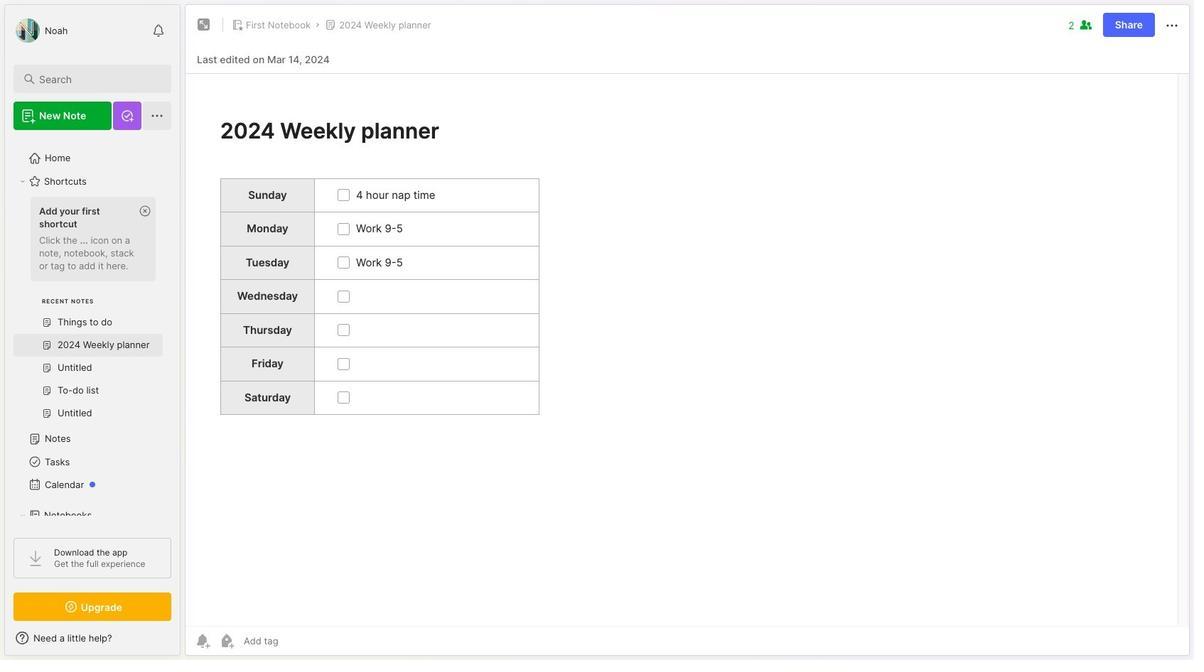 Task type: locate. For each thing, give the bounding box(es) containing it.
None search field
[[39, 70, 159, 87]]

Add tag field
[[242, 635, 350, 648]]

none search field inside main element
[[39, 70, 159, 87]]

Note Editor text field
[[186, 73, 1189, 626]]

main element
[[0, 0, 185, 660]]

group
[[14, 193, 163, 434]]

tree
[[5, 139, 180, 650]]

more actions image
[[1164, 17, 1181, 34]]

tree inside main element
[[5, 139, 180, 650]]



Task type: vqa. For each thing, say whether or not it's contained in the screenshot.
THE MORE ACTIONS field
yes



Task type: describe. For each thing, give the bounding box(es) containing it.
expand note image
[[195, 16, 213, 33]]

Account field
[[14, 16, 68, 45]]

add tag image
[[218, 633, 235, 650]]

More actions field
[[1164, 16, 1181, 34]]

group inside main element
[[14, 193, 163, 434]]

add a reminder image
[[194, 633, 211, 650]]

click to collapse image
[[179, 634, 190, 651]]

expand notebooks image
[[18, 512, 27, 520]]

WHAT'S NEW field
[[5, 627, 180, 650]]

Search text field
[[39, 73, 159, 86]]

note window element
[[185, 4, 1190, 660]]



